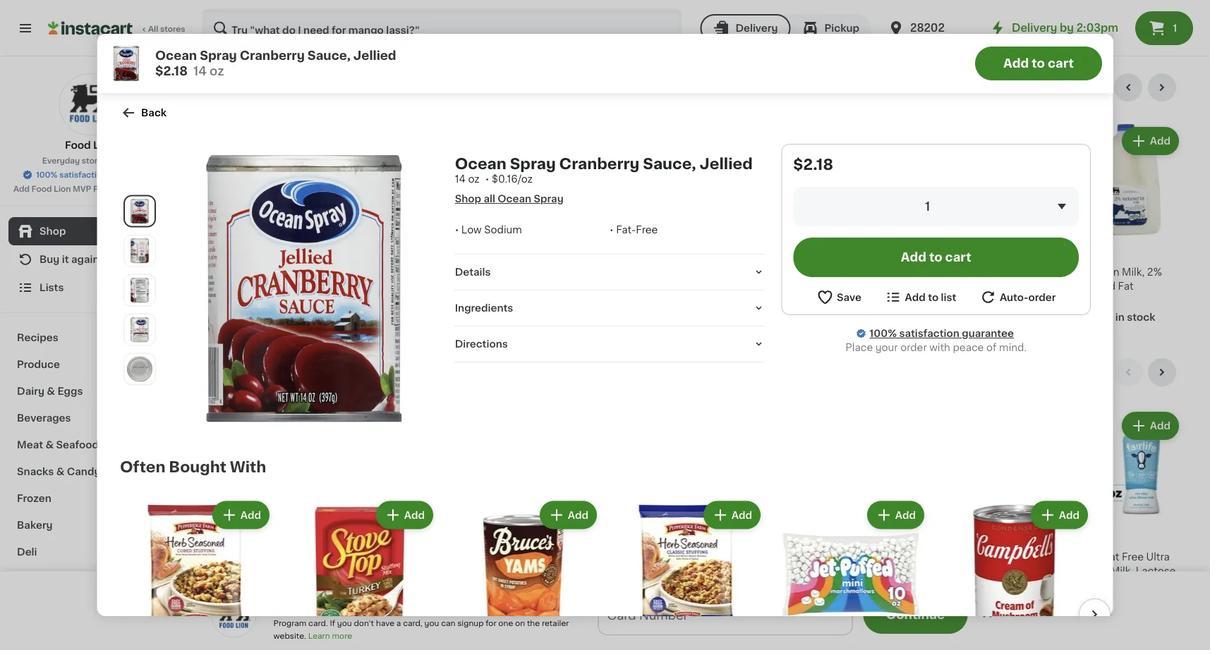 Task type: locate. For each thing, give the bounding box(es) containing it.
0 vertical spatial all
[[1046, 83, 1058, 92]]

2 sponsored badge image from the left
[[1071, 608, 1114, 616]]

2 horizontal spatial 4
[[1079, 531, 1091, 548]]

to left "$ 4 99"
[[929, 252, 942, 264]]

spray
[[534, 194, 563, 204]]

ultra inside $ 4 fairlife fat free ultra filtered milk, lactose free 52 fl oz
[[1147, 552, 1170, 562]]

website.
[[274, 633, 306, 641]]

1 horizontal spatial with
[[464, 607, 481, 614]]

1 horizontal spatial whole
[[534, 552, 565, 562]]

1 69 from the left
[[234, 248, 245, 256]]

0.5 up associated on the left bottom of the page
[[457, 567, 474, 576]]

1 horizontal spatial on
[[593, 615, 609, 627]]

shop up the buy
[[40, 227, 66, 236]]

1 horizontal spatial jellied
[[700, 156, 753, 171]]

0 horizontal spatial delivery
[[736, 23, 778, 33]]

0 horizontal spatial all
[[483, 194, 495, 204]]

0 vertical spatial program
[[93, 185, 127, 193]]

1 horizontal spatial ocean
[[455, 156, 506, 171]]

0 horizontal spatial fl
[[473, 310, 480, 320]]

food lion logo image left please
[[211, 593, 257, 638]]

1 vertical spatial food lion logo image
[[211, 593, 257, 638]]

100% down everyday
[[36, 171, 58, 179]]

0 horizontal spatial jellied
[[353, 50, 396, 62]]

sweet
[[365, 267, 396, 277]]

14
[[193, 65, 206, 77], [455, 174, 465, 184]]

delivery for delivery by 2:03pm
[[1012, 23, 1058, 33]]

/lb down 'fat-'
[[618, 247, 630, 255]]

shop for shop
[[40, 227, 66, 236]]

cranberry
[[239, 50, 304, 62], [559, 156, 639, 171]]

100% satisfaction guarantee down store
[[36, 171, 150, 179]]

4 inside $ 4 fairlife 2% chocolate ultra filtered milk, lactose free
[[588, 531, 600, 548]]

2 /lb from the left
[[740, 247, 752, 255]]

to right $9.31
[[767, 615, 780, 627]]

lion inside food lion milk, whole 0.5 gal many in stock
[[485, 552, 506, 562]]

1 whole from the left
[[288, 552, 320, 562]]

satisfaction up add food lion mvp program to save
[[59, 171, 107, 179]]

0 vertical spatial food lion milk, 2% reduced fat 1 gal
[[1071, 267, 1163, 306]]

sponsored badge image
[[580, 608, 623, 616], [1071, 608, 1114, 616]]

jellied inside ocean spray cranberry sauce, jellied 14 oz • $0.16/oz
[[700, 156, 753, 171]]

0 horizontal spatial you
[[337, 620, 352, 627]]

learn more link
[[308, 633, 352, 641]]

you right "if"
[[337, 620, 352, 627]]

buy
[[40, 255, 60, 265]]

1 vertical spatial jellied
[[700, 156, 753, 171]]

1 89 from the left
[[474, 533, 486, 541]]

14 inside "ocean spray cranberry sauce, jellied $2.18 14 oz"
[[193, 65, 206, 77]]

food lion link
[[59, 73, 121, 152]]

2 69 from the left
[[723, 248, 735, 256]]

1 fairlife from the left
[[580, 552, 611, 562]]

add inside the "treatment tracker modal" dialog
[[705, 615, 730, 627]]

$2.18
[[155, 65, 187, 77], [793, 157, 833, 172]]

the up "if"
[[324, 607, 337, 614]]

1 horizontal spatial the
[[527, 620, 540, 627]]

enlarge canned fruit & applesauce ocean spray cranberry sauce, jellied angle_left (opens in a new tab) image
[[127, 238, 152, 263]]

cranberry up spray
[[559, 156, 639, 171]]

19 inside $ 5 19
[[478, 248, 488, 256]]

lion inside 'food lion 80% lean ground beef chuck'
[[608, 267, 629, 277]]

1 horizontal spatial delivery
[[1012, 23, 1058, 33]]

3 99 from the left
[[970, 248, 981, 256]]

1 vertical spatial save
[[274, 591, 299, 601]]

1 horizontal spatial sponsored badge image
[[1071, 608, 1114, 616]]

save for save
[[837, 293, 861, 302]]

2 horizontal spatial whole
[[728, 552, 759, 562]]

ocean up $0.16/oz
[[455, 156, 506, 171]]

& down the uncrustables
[[859, 296, 867, 306]]

meat & seafood
[[17, 440, 99, 450]]

0 horizontal spatial whole
[[288, 552, 320, 562]]

ocean inside "ocean spray cranberry sauce, jellied $2.18 14 oz"
[[155, 50, 197, 62]]

• left $0.16/oz
[[485, 174, 489, 184]]

69 right 0
[[234, 248, 245, 256]]

produce
[[17, 360, 60, 370]]

smucker's uncrustables peanut butter & grape jelly sandwich
[[825, 267, 929, 320]]

0 horizontal spatial 4
[[588, 531, 600, 548]]

1 horizontal spatial 79
[[969, 533, 979, 541]]

with up signup
[[464, 607, 481, 614]]

item carousel region containing add
[[100, 493, 1111, 651]]

peanut
[[894, 282, 929, 291]]

guarantee down prices
[[109, 171, 150, 179]]

cranberry inside ocean spray cranberry sauce, jellied 14 oz • $0.16/oz
[[559, 156, 639, 171]]

lists link
[[8, 274, 172, 302]]

gal inside milo's sweet tea, famous 1 gal
[[341, 296, 357, 306]]

oz down creamy
[[482, 310, 494, 320]]

oz inside $ 4 fairlife fat free ultra filtered milk, lactose free 52 fl oz
[[1095, 595, 1107, 605]]

seafood
[[56, 440, 99, 450]]

add to cart up peanut
[[901, 252, 971, 264]]

gal
[[341, 296, 357, 306], [1077, 296, 1093, 306], [218, 567, 234, 576], [476, 567, 491, 576], [709, 567, 725, 576], [955, 567, 970, 576], [341, 581, 357, 591], [844, 581, 860, 591]]

add to cart button up view
[[975, 47, 1102, 80]]

many inside food lion milk, whole 0.5 gal many in stock
[[471, 584, 500, 593]]

69 inside the $ 2 69 /lb
[[723, 248, 735, 256]]

breast
[[751, 282, 783, 291]]

2% inside food lion milk, 2% reduced fat 0.5 gal
[[902, 552, 917, 562]]

2 89 from the left
[[842, 533, 854, 541]]

100% inside button
[[36, 171, 58, 179]]

2:03pm
[[1077, 23, 1119, 33]]

lean
[[656, 267, 680, 277]]

& inside meat & seafood link
[[45, 440, 54, 450]]

0 horizontal spatial lactose
[[580, 581, 620, 591]]

your
[[875, 343, 898, 353], [326, 591, 350, 601], [483, 607, 501, 614]]

on right one on the bottom of the page
[[515, 620, 525, 627]]

jellied inside "ocean spray cranberry sauce, jellied $2.18 14 oz"
[[353, 50, 396, 62]]

food inside food lion milk, whole 1 gal
[[212, 552, 237, 562]]

fl right 30 at the left top of page
[[473, 310, 480, 320]]

all left ocean
[[483, 194, 495, 204]]

fl right "52"
[[1086, 595, 1093, 605]]

0 vertical spatial your
[[875, 343, 898, 353]]

0 horizontal spatial program
[[93, 185, 127, 193]]

milk, inside food lion milk, 2% reduced fat 0.5 gal
[[877, 552, 900, 562]]

99 up details button
[[601, 248, 613, 256]]

add button
[[755, 128, 810, 154], [878, 128, 933, 154], [1001, 128, 1055, 154], [1124, 128, 1178, 154], [264, 414, 319, 439], [1124, 414, 1178, 439], [213, 503, 268, 528], [377, 503, 432, 528], [541, 503, 595, 528], [705, 503, 759, 528], [868, 503, 923, 528], [1032, 503, 1087, 528]]

99 for 3
[[355, 248, 367, 256]]

cart up whipping at the top right
[[945, 252, 971, 264]]

food lion logo image up the "food lion" in the left top of the page
[[59, 73, 121, 136]]

the left the "retailer"
[[527, 620, 540, 627]]

spray for ocean spray cranberry sauce, jellied $2.18 14 oz
[[200, 50, 237, 62]]

item carousel region
[[212, 73, 1182, 347], [212, 358, 1182, 630], [100, 493, 1111, 651]]

cranberry for ocean spray cranberry sauce, jellied $2.18 14 oz
[[239, 50, 304, 62]]

0 vertical spatial cart
[[1048, 58, 1074, 70]]

0 horizontal spatial on
[[515, 620, 525, 627]]

0 vertical spatial spray
[[200, 50, 237, 62]]

ocean
[[155, 50, 197, 62], [455, 156, 506, 171]]

save up please
[[274, 591, 299, 601]]

shop for shop all ocean spray
[[455, 194, 481, 204]]

fl inside duke's mayonnaise, real, smooth & creamy 30 fl oz many in stock
[[473, 310, 480, 320]]

peace
[[953, 343, 984, 353]]

oz left $0.16/oz
[[468, 174, 479, 184]]

1 horizontal spatial guarantee
[[962, 329, 1014, 339]]

product group
[[212, 124, 323, 313], [703, 124, 814, 327], [825, 124, 937, 342], [948, 124, 1060, 308], [1071, 124, 1182, 327], [212, 409, 323, 598], [334, 409, 446, 612], [580, 409, 691, 620], [1071, 409, 1182, 620], [120, 499, 272, 651], [283, 499, 436, 651], [447, 499, 600, 651], [611, 499, 763, 651], [775, 499, 927, 651], [938, 499, 1091, 651]]

1 horizontal spatial order
[[1028, 293, 1056, 302]]

fat
[[1118, 282, 1134, 291], [1039, 552, 1054, 562], [1104, 552, 1120, 562], [382, 567, 398, 576], [873, 567, 889, 576]]

item carousel region containing 0
[[212, 73, 1182, 347]]

your up account
[[326, 591, 350, 601]]

whole up the delivery
[[534, 552, 565, 562]]

1 horizontal spatial sauce,
[[643, 156, 696, 171]]

fairlife inside $ 4 fairlife fat free ultra filtered milk, lactose free 52 fl oz
[[1071, 552, 1102, 562]]

cart up view all (30+) popup button
[[1048, 58, 1074, 70]]

None search field
[[202, 8, 682, 48]]

food inside food lion chicken boneless breast value pack many in stock
[[703, 267, 728, 277]]

satisfaction
[[59, 171, 107, 179], [899, 329, 959, 339]]

main content containing 0
[[0, 56, 1211, 651]]

cranberry inside "ocean spray cranberry sauce, jellied $2.18 14 oz"
[[239, 50, 304, 62]]

5 up details
[[466, 246, 477, 263]]

best
[[212, 80, 248, 95]]

79
[[723, 533, 734, 541], [969, 533, 979, 541]]

$5.99 per pound element
[[580, 241, 691, 265]]

100% satisfaction guarantee link
[[869, 327, 1014, 341]]

1 horizontal spatial save
[[837, 293, 861, 302]]

add button inside product group
[[755, 128, 810, 154]]

0 vertical spatial $2.18
[[155, 65, 187, 77]]

3 whole from the left
[[728, 552, 759, 562]]

1 horizontal spatial your
[[483, 607, 501, 614]]

next
[[612, 615, 640, 627]]

fairlife up "52"
[[1071, 552, 1102, 562]]

ocean for ocean spray cranberry sauce, jellied $2.18 14 oz
[[155, 50, 197, 62]]

on left next on the right of the page
[[593, 615, 609, 627]]

99 inside $ 5 99 /lb
[[601, 248, 613, 256]]

recipes
[[17, 333, 58, 343]]

0 horizontal spatial satisfaction
[[59, 171, 107, 179]]

$ 0 69
[[215, 246, 245, 263]]

0 horizontal spatial 14
[[193, 65, 206, 77]]

/lb up boneless
[[740, 247, 752, 255]]

ultra for $ 4 fairlife fat free ultra filtered milk, lactose free 52 fl oz
[[1147, 552, 1170, 562]]

to
[[1032, 58, 1045, 70], [129, 185, 138, 193], [929, 252, 942, 264], [928, 293, 939, 302], [767, 615, 780, 627]]

snacks & candy
[[17, 467, 101, 477]]

ground
[[580, 282, 617, 291]]

2 horizontal spatial program
[[432, 591, 477, 601]]

whole down $ 2 79 on the bottom
[[728, 552, 759, 562]]

enlarge canned fruit & applesauce ocean spray cranberry sauce, jellied angle_back (opens in a new tab) image
[[127, 317, 152, 343]]

1 vertical spatial program
[[432, 591, 477, 601]]

spray inside "ocean spray cranberry sauce, jellied $2.18 14 oz"
[[200, 50, 237, 62]]

in inside food lion milk, whole 0.5 gal many in stock
[[502, 584, 511, 593]]

69 up boneless
[[723, 248, 735, 256]]

fat inside $ 4 fairlife fat free ultra filtered milk, lactose free 52 fl oz
[[1104, 552, 1120, 562]]

& left candy
[[56, 467, 65, 477]]

satisfaction up place your order with peace of mind.
[[899, 329, 959, 339]]

1 vertical spatial 100%
[[869, 329, 897, 339]]

heavy
[[1000, 267, 1031, 277]]

$ inside $ 4 fairlife fat free ultra filtered milk, lactose free 52 fl oz
[[1074, 533, 1079, 541]]

2 99 from the left
[[601, 248, 613, 256]]

lactose
[[1136, 567, 1176, 576], [580, 581, 620, 591]]

grape
[[869, 296, 900, 306]]

save inside "button"
[[837, 293, 861, 302]]

0 horizontal spatial shop
[[40, 227, 66, 236]]

99 up milo's on the left top of the page
[[355, 248, 367, 256]]

1 horizontal spatial spray
[[510, 156, 556, 171]]

food inside please enter the account information associated with your food lion mvp program card. if you don't have a card, you can signup for one on the retailer website.
[[502, 607, 522, 614]]

1 horizontal spatial 4
[[957, 246, 968, 263]]

79 inside 2 79
[[969, 533, 979, 541]]

guarantee inside 100% satisfaction guarantee button
[[109, 171, 150, 179]]

gal inside food lion milk, whole 0.5 gal many in stock
[[476, 567, 491, 576]]

4 for 4
[[957, 246, 968, 263]]

99 up whipping at the top right
[[970, 248, 981, 256]]

product group containing 2
[[703, 124, 814, 327]]

add to cart button up peanut
[[793, 238, 1079, 277]]

milk,
[[1122, 267, 1145, 277], [263, 552, 286, 562], [386, 552, 409, 562], [509, 552, 531, 562], [703, 552, 725, 562], [877, 552, 900, 562], [948, 552, 971, 562], [646, 567, 669, 576], [1111, 567, 1134, 576]]

orders
[[654, 615, 695, 627]]

program down 100% satisfaction guarantee button
[[93, 185, 127, 193]]

1
[[1173, 23, 1178, 33], [925, 201, 930, 213], [212, 282, 216, 291], [334, 296, 339, 306], [1071, 296, 1075, 306], [834, 531, 841, 548], [212, 567, 216, 576], [703, 567, 707, 576], [948, 567, 952, 576], [334, 581, 339, 591]]

/lb inside the $ 2 69 /lb
[[740, 247, 752, 255]]

filtered inside $ 4 fairlife fat free ultra filtered milk, lactose free 52 fl oz
[[1071, 567, 1108, 576]]

fat-
[[616, 225, 636, 235]]

1 79 from the left
[[723, 533, 734, 541]]

program up associated on the left bottom of the page
[[432, 591, 477, 601]]

filtered up "52"
[[1071, 567, 1108, 576]]

14 inside ocean spray cranberry sauce, jellied 14 oz • $0.16/oz
[[455, 174, 465, 184]]

snacks
[[17, 467, 54, 477]]

spray up best
[[200, 50, 237, 62]]

with down 100% satisfaction guarantee link
[[929, 343, 950, 353]]

foods
[[66, 575, 98, 584]]

save inside main content
[[274, 591, 299, 601]]

milo's sweet tea, famous 1 gal
[[334, 267, 419, 306]]

card!
[[479, 591, 507, 601]]

1 vertical spatial your
[[326, 591, 350, 601]]

1 horizontal spatial cart
[[1048, 58, 1074, 70]]

1 horizontal spatial cranberry
[[559, 156, 639, 171]]

fl right 32
[[963, 296, 970, 306]]

you down associated on the left bottom of the page
[[425, 620, 439, 627]]

79 up milk, whole 1 gal
[[723, 533, 734, 541]]

• low sodium
[[455, 225, 522, 235]]

ocean inside ocean spray cranberry sauce, jellied 14 oz • $0.16/oz
[[455, 156, 506, 171]]

ocean down stores on the left top of page
[[155, 50, 197, 62]]

whole up enter
[[288, 552, 320, 562]]

1 horizontal spatial /lb
[[740, 247, 752, 255]]

in inside duke's mayonnaise, real, smooth & creamy 30 fl oz many in stock
[[502, 327, 511, 337]]

2 inside product group
[[711, 246, 722, 263]]

1 vertical spatial spray
[[510, 156, 556, 171]]

reduced inside milk, 2% reduced fat 1 gal many in stock
[[991, 552, 1036, 562]]

milk, inside $ 4 fairlife fat free ultra filtered milk, lactose free 52 fl oz
[[1111, 567, 1134, 576]]

lactose for $ 4 fairlife 2% chocolate ultra filtered milk, lactose free
[[580, 581, 620, 591]]

details
[[455, 268, 491, 277]]

& left 'eggs'
[[47, 387, 55, 397]]

satisfaction inside 100% satisfaction guarantee button
[[59, 171, 107, 179]]

0 vertical spatial add to cart button
[[975, 47, 1102, 80]]

0 horizontal spatial cart
[[945, 252, 971, 264]]

your right place at the bottom right
[[875, 343, 898, 353]]

& down mayonnaise,
[[526, 282, 534, 291]]

to up view
[[1032, 58, 1045, 70]]

0 vertical spatial 100% satisfaction guarantee
[[36, 171, 150, 179]]

1 horizontal spatial mvp
[[406, 591, 430, 601]]

30
[[457, 310, 471, 320]]

deli
[[17, 548, 37, 558]]

more button
[[838, 610, 893, 632]]

2 5 from the left
[[588, 246, 600, 263]]

mvp up the "retailer"
[[543, 607, 561, 614]]

fl inside the food lion heavy whipping cream 32 fl oz
[[963, 296, 970, 306]]

instacart logo image
[[48, 20, 133, 37]]

milk, inside milk, whole 1 gal
[[703, 552, 725, 562]]

2 up boneless
[[711, 246, 722, 263]]

mvp down 100% satisfaction guarantee button
[[73, 185, 91, 193]]

5 for $ 5 99 /lb
[[588, 246, 600, 263]]

$ inside "$ 4 99"
[[951, 248, 957, 256]]

1 filtered from the left
[[606, 567, 644, 576]]

to left list
[[928, 293, 939, 302]]

jellied for ocean spray cranberry sauce, jellied $2.18 14 oz
[[353, 50, 396, 62]]

oz down whipping at the top right
[[972, 296, 984, 306]]

prices
[[104, 157, 129, 165]]

view
[[1020, 83, 1044, 92]]

1 horizontal spatial 14
[[455, 174, 465, 184]]

whole inside food lion milk, whole 0.5 gal many in stock
[[534, 552, 565, 562]]

52
[[1071, 595, 1084, 605]]

89 up food lion milk, 2% reduced fat 0.5 gal
[[842, 533, 854, 541]]

ocean
[[497, 194, 531, 204]]

0 vertical spatial fl
[[963, 296, 970, 306]]

2 up milk, whole 1 gal
[[711, 531, 722, 548]]

$
[[215, 248, 220, 256], [337, 248, 343, 256], [460, 248, 466, 256], [583, 248, 588, 256], [705, 248, 711, 256], [951, 248, 957, 256], [1074, 248, 1079, 256], [215, 533, 220, 541], [337, 533, 343, 541], [583, 533, 588, 541], [705, 533, 711, 541], [828, 533, 834, 541], [1074, 533, 1079, 541]]

1 vertical spatial 100% satisfaction guarantee
[[869, 329, 1014, 339]]

retailer
[[542, 620, 569, 627]]

produce link
[[8, 352, 172, 378]]

0 horizontal spatial guarantee
[[109, 171, 150, 179]]

1 99 from the left
[[355, 248, 367, 256]]

shop up low
[[455, 194, 481, 204]]

0 horizontal spatial 0.5
[[457, 567, 474, 576]]

with up enter
[[301, 591, 324, 601]]

each
[[218, 282, 243, 291]]

& right the meat
[[45, 440, 54, 450]]

1 /lb from the left
[[618, 247, 630, 255]]

oz inside duke's mayonnaise, real, smooth & creamy 30 fl oz many in stock
[[482, 310, 494, 320]]

filtered down chocolate
[[606, 567, 644, 576]]

chocolate
[[631, 552, 682, 562]]

sauce, inside ocean spray cranberry sauce, jellied 14 oz • $0.16/oz
[[643, 156, 696, 171]]

place
[[845, 343, 873, 353]]

2 you from the left
[[425, 620, 439, 627]]

5
[[466, 246, 477, 263], [588, 246, 600, 263]]

cranberry up sellers at the left top of the page
[[239, 50, 304, 62]]

0 horizontal spatial 100% satisfaction guarantee
[[36, 171, 150, 179]]

food inside the food lion heavy whipping cream 32 fl oz
[[948, 267, 973, 277]]

1 5 from the left
[[466, 246, 477, 263]]

100% satisfaction guarantee up place your order with peace of mind.
[[869, 329, 1014, 339]]

enlarge canned fruit & applesauce ocean spray cranberry sauce, jellied angle_top (opens in a new tab) image
[[127, 357, 152, 382]]

1 vertical spatial ultra
[[580, 567, 603, 576]]

free
[[636, 225, 658, 235], [1122, 552, 1144, 562], [622, 581, 644, 591], [1071, 581, 1093, 591]]

1 horizontal spatial fairlife
[[1071, 552, 1102, 562]]

lion
[[93, 140, 115, 150], [54, 185, 71, 193], [608, 267, 629, 277], [730, 267, 752, 277], [976, 267, 997, 277], [1099, 267, 1120, 277], [240, 552, 261, 562], [362, 552, 383, 562], [485, 552, 506, 562], [853, 552, 874, 562], [381, 591, 403, 601], [524, 607, 541, 614]]

2 fairlife from the left
[[1071, 552, 1102, 562]]

main content
[[0, 56, 1211, 651]]

please
[[274, 607, 300, 614]]

2 horizontal spatial fl
[[1086, 595, 1093, 605]]

sandwich
[[825, 310, 874, 320]]

fairlife left chocolate
[[580, 552, 611, 562]]

learn
[[308, 633, 330, 641]]

0 horizontal spatial fairlife
[[580, 552, 611, 562]]

cranberry for ocean spray cranberry sauce, jellied 14 oz • $0.16/oz
[[559, 156, 639, 171]]

oz up best
[[209, 65, 224, 77]]

spray inside ocean spray cranberry sauce, jellied 14 oz • $0.16/oz
[[510, 156, 556, 171]]

1 horizontal spatial 69
[[723, 248, 735, 256]]

4 for fairlife fat free ultra filtered milk, lactose free
[[1079, 531, 1091, 548]]

4
[[957, 246, 968, 263], [588, 531, 600, 548], [1079, 531, 1091, 548]]

2 vertical spatial your
[[483, 607, 501, 614]]

beverages
[[17, 414, 71, 424]]

more
[[855, 617, 876, 625]]

$ 1 89
[[828, 531, 854, 548]]

0.5 up qualify.
[[825, 581, 842, 591]]

1 vertical spatial shop
[[40, 227, 66, 236]]

all right view
[[1046, 83, 1058, 92]]

1 vertical spatial satisfaction
[[899, 329, 959, 339]]

oz right "52"
[[1095, 595, 1107, 605]]

2 filtered from the left
[[1071, 567, 1108, 576]]

• right orders
[[698, 615, 702, 627]]

100% up place at the bottom right
[[869, 329, 897, 339]]

many inside 10 ct many in stock
[[840, 327, 868, 337]]

1 horizontal spatial 5
[[588, 246, 600, 263]]

1 vertical spatial cranberry
[[559, 156, 639, 171]]

• left 'fat-'
[[609, 225, 613, 235]]

with
[[230, 460, 266, 475]]

add to cart up view
[[1003, 58, 1074, 70]]

mvp up information
[[406, 591, 430, 601]]

delivery by 2:03pm
[[1012, 23, 1119, 33]]

1 horizontal spatial you
[[425, 620, 439, 627]]

gal inside milk, 2% reduced fat 1 gal many in stock
[[955, 567, 970, 576]]

79 up milk, 2% reduced fat 1 gal many in stock
[[969, 533, 979, 541]]

spray up $0.16/oz
[[510, 156, 556, 171]]

stock inside duke's mayonnaise, real, smooth & creamy 30 fl oz many in stock
[[514, 327, 542, 337]]

order down 100% satisfaction guarantee link
[[900, 343, 927, 353]]

more
[[332, 633, 352, 641]]

auto-order
[[1000, 293, 1056, 302]]

treatment tracker modal dialog
[[184, 600, 1211, 651]]

sauce, for ocean spray cranberry sauce, jellied 14 oz • $0.16/oz
[[643, 156, 696, 171]]

69 for 2
[[723, 248, 735, 256]]

1 horizontal spatial program
[[274, 620, 307, 627]]

& inside snacks & candy link
[[56, 467, 65, 477]]

69 inside $ 0 69
[[234, 248, 245, 256]]

0 horizontal spatial $2.18
[[155, 65, 187, 77]]

2 79 from the left
[[969, 533, 979, 541]]

1 horizontal spatial ultra
[[1147, 552, 1170, 562]]

0 vertical spatial 14
[[193, 65, 206, 77]]

filtered for $ 4 fairlife 2% chocolate ultra filtered milk, lactose free
[[606, 567, 644, 576]]

program up website.
[[274, 620, 307, 627]]

continue button
[[864, 596, 968, 634]]

dairy & eggs
[[17, 387, 83, 397]]

0 horizontal spatial 99
[[355, 248, 367, 256]]

0 horizontal spatial 79
[[723, 533, 734, 541]]

food lion logo image
[[59, 73, 121, 136], [211, 593, 257, 638]]

& inside dairy & eggs link
[[47, 387, 55, 397]]

sponsored badge image down "52"
[[1071, 608, 1114, 616]]

$ 2 69 /lb
[[705, 246, 752, 263]]

save
[[837, 293, 861, 302], [274, 591, 299, 601]]

beverages link
[[8, 405, 172, 432]]

0 horizontal spatial ultra
[[580, 567, 603, 576]]

delivery
[[1012, 23, 1058, 33], [736, 23, 778, 33]]

save down the uncrustables
[[837, 293, 861, 302]]

1 vertical spatial lactose
[[580, 581, 620, 591]]

2% inside $ 4 fairlife 2% chocolate ultra filtered milk, lactose free
[[613, 552, 628, 562]]

on inside the "treatment tracker modal" dialog
[[593, 615, 609, 627]]

guarantee up of
[[962, 329, 1014, 339]]

ingredients button
[[455, 301, 764, 316]]

1 vertical spatial add to cart
[[901, 252, 971, 264]]

add to list
[[905, 293, 956, 302]]

0 horizontal spatial order
[[900, 343, 927, 353]]

gal inside milk, whole 1 gal
[[709, 567, 725, 576]]

lactose inside $ 4 fairlife fat free ultra filtered milk, lactose free 52 fl oz
[[1136, 567, 1176, 576]]

89 up food lion milk, whole 0.5 gal many in stock
[[474, 533, 486, 541]]

$ 5 19
[[460, 246, 488, 263]]

1 inside green bell pepper 1 each
[[212, 282, 216, 291]]

99 for 5
[[601, 248, 613, 256]]

sponsored badge image down $ 4 fairlife 2% chocolate ultra filtered milk, lactose free
[[580, 608, 623, 616]]

whole inside food lion milk, whole 1 gal
[[288, 552, 320, 562]]

3 inside the "treatment tracker modal" dialog
[[643, 615, 651, 627]]

order down cream
[[1028, 293, 1056, 302]]

1 vertical spatial $2.18
[[793, 157, 833, 172]]

0 vertical spatial 0.5
[[457, 567, 474, 576]]

food lion milk, whole 0.5 gal many in stock
[[457, 552, 565, 593]]

dairy & eggs link
[[8, 378, 172, 405]]

many inside food lion chicken boneless breast value pack many in stock
[[717, 313, 745, 322]]

0 horizontal spatial sponsored badge image
[[580, 608, 623, 616]]

1 sponsored badge image from the left
[[580, 608, 623, 616]]

real,
[[457, 282, 482, 291]]

0 vertical spatial cranberry
[[239, 50, 304, 62]]

1 vertical spatial guarantee
[[962, 329, 1014, 339]]

2 whole from the left
[[534, 552, 565, 562]]

ultra for $ 4 fairlife 2% chocolate ultra filtered milk, lactose free
[[580, 567, 603, 576]]

enlarge canned fruit & applesauce ocean spray cranberry sauce, jellied angle_right (opens in a new tab) image
[[127, 278, 152, 303]]

5 up details button
[[588, 246, 600, 263]]

0 horizontal spatial the
[[324, 607, 337, 614]]

your up "get"
[[483, 607, 501, 614]]

food
[[65, 140, 91, 150], [32, 185, 52, 193], [580, 267, 605, 277], [703, 267, 728, 277], [948, 267, 973, 277], [1071, 267, 1096, 277], [212, 552, 237, 562], [334, 552, 360, 562], [457, 552, 483, 562], [825, 552, 851, 562], [352, 591, 379, 601], [502, 607, 522, 614]]

ingredients
[[455, 304, 513, 313]]

100% satisfaction guarantee inside 100% satisfaction guarantee button
[[36, 171, 150, 179]]

your inside please enter the account information associated with your food lion mvp program card. if you don't have a card, you can signup for one on the retailer website.
[[483, 607, 501, 614]]

1 vertical spatial ocean
[[455, 156, 506, 171]]

1 horizontal spatial 100%
[[869, 329, 897, 339]]



Task type: vqa. For each thing, say whether or not it's contained in the screenshot.
policy
no



Task type: describe. For each thing, give the bounding box(es) containing it.
add inside add to list button
[[905, 293, 926, 302]]

0 vertical spatial the
[[324, 607, 337, 614]]

lactose for $ 4 fairlife fat free ultra filtered milk, lactose free 52 fl oz
[[1136, 567, 1176, 576]]

get
[[484, 615, 507, 627]]

$ 3 99
[[337, 246, 367, 263]]

close image
[[981, 607, 995, 621]]

/lb for 2
[[740, 247, 752, 255]]

product group containing 0
[[212, 124, 323, 313]]

pack
[[703, 296, 727, 306]]

of
[[986, 343, 997, 353]]

add to list button
[[884, 289, 956, 306]]

milk, inside $ 4 fairlife 2% chocolate ultra filtered milk, lactose free
[[646, 567, 669, 576]]

get free delivery on next 3 orders • add $9.31 to qualify.
[[484, 615, 827, 627]]

1 vertical spatial add to cart button
[[793, 238, 1079, 277]]

account
[[339, 607, 371, 614]]

0 horizontal spatial $ 3 19
[[215, 531, 242, 548]]

2 horizontal spatial $ 3 19
[[1074, 246, 1101, 263]]

continue
[[886, 609, 945, 621]]

89 inside $ 1 89
[[842, 533, 854, 541]]

card,
[[403, 620, 423, 627]]

by
[[1060, 23, 1074, 33]]

lion inside please enter the account information associated with your food lion mvp program card. if you don't have a card, you can signup for one on the retailer website.
[[524, 607, 541, 614]]

information
[[373, 607, 418, 614]]

2% inside milk, 2% reduced fat 1 gal many in stock
[[973, 552, 988, 562]]

1 horizontal spatial 100% satisfaction guarantee
[[869, 329, 1014, 339]]

all for view
[[1046, 83, 1058, 92]]

& for candy
[[56, 467, 65, 477]]

food inside 'food lion 80% lean ground beef chuck'
[[580, 267, 605, 277]]

2 horizontal spatial your
[[875, 343, 898, 353]]

1 inside 1 button
[[1173, 23, 1178, 33]]

associated
[[420, 607, 462, 614]]

& inside duke's mayonnaise, real, smooth & creamy 30 fl oz many in stock
[[526, 282, 534, 291]]

enlarge canned fruit & applesauce ocean spray cranberry sauce, jellied hero (opens in a new tab) image
[[127, 199, 152, 224]]

lion inside the food lion heavy whipping cream 32 fl oz
[[976, 267, 997, 277]]

to inside the "treatment tracker modal" dialog
[[767, 615, 780, 627]]

cream
[[998, 282, 1031, 291]]

one
[[499, 620, 513, 627]]

food lion milk, whole 1 gal
[[212, 552, 320, 576]]

to inside button
[[928, 293, 939, 302]]

& inside smucker's uncrustables peanut butter & grape jelly sandwich
[[859, 296, 867, 306]]

1 inside food lion milk, whole 1 gal
[[212, 567, 216, 576]]

stock inside food lion chicken boneless breast value pack many in stock
[[759, 313, 788, 322]]

stock inside food lion milk, whole 0.5 gal many in stock
[[514, 584, 542, 593]]

10 ct many in stock
[[825, 310, 910, 337]]

5 for $ 5 19
[[466, 246, 477, 263]]

again
[[71, 255, 99, 265]]

0 horizontal spatial with
[[301, 591, 324, 601]]

low
[[461, 225, 482, 235]]

in inside 10 ct many in stock
[[870, 327, 880, 337]]

add inside the add food lion mvp program to save link
[[13, 185, 30, 193]]

guarantee inside 100% satisfaction guarantee link
[[962, 329, 1014, 339]]

learn more
[[308, 633, 352, 641]]

whole for food lion milk, whole 0.5 gal many in stock
[[534, 552, 565, 562]]

shop link
[[8, 217, 172, 246]]

best sellers
[[212, 80, 305, 95]]

all for shop
[[483, 194, 495, 204]]

food lion milk, 2% reduced fat 0.5 gal
[[825, 552, 917, 591]]

to left save
[[129, 185, 138, 193]]

qualify.
[[783, 615, 827, 627]]

milk, inside food lion milk, whole 1 gal
[[263, 552, 286, 562]]

delivery button
[[700, 14, 791, 42]]

sodium
[[484, 225, 522, 235]]

in inside milk, 2% reduced fat 1 gal many in stock
[[993, 584, 1002, 593]]

ocean for ocean spray cranberry sauce, jellied 14 oz • $0.16/oz
[[455, 156, 506, 171]]

whole inside milk, whole 1 gal
[[728, 552, 759, 562]]

dairy
[[17, 387, 44, 397]]

sauce, for ocean spray cranberry sauce, jellied $2.18 14 oz
[[307, 50, 350, 62]]

sponsored badge image for $ 4 fairlife fat free ultra filtered milk, lactose free 52 fl oz
[[1071, 608, 1114, 616]]

0 horizontal spatial add to cart
[[901, 252, 971, 264]]

everyday store prices link
[[42, 155, 138, 167]]

value
[[786, 282, 813, 291]]

/lb for 5
[[618, 247, 630, 255]]

meat
[[17, 440, 43, 450]]

food lion
[[65, 140, 115, 150]]

milk, 2% reduced fat 1 gal many in stock
[[948, 552, 1054, 593]]

oz inside ocean spray cranberry sauce, jellied 14 oz • $0.16/oz
[[468, 174, 479, 184]]

1 field
[[793, 187, 1079, 227]]

0 vertical spatial mvp
[[73, 185, 91, 193]]

0 horizontal spatial food lion milk, 2% reduced fat 1 gal
[[334, 552, 426, 591]]

fl inside $ 4 fairlife fat free ultra filtered milk, lactose free 52 fl oz
[[1086, 595, 1093, 605]]

1 horizontal spatial $2.18
[[793, 157, 833, 172]]

filtered for $ 4 fairlife fat free ultra filtered milk, lactose free 52 fl oz
[[1071, 567, 1108, 576]]

have
[[376, 620, 395, 627]]

save
[[140, 185, 158, 193]]

free
[[510, 615, 536, 627]]

$0.16/oz
[[492, 174, 533, 184]]

Card Number text field
[[599, 596, 852, 635]]

$2.18 inside "ocean spray cranberry sauce, jellied $2.18 14 oz"
[[155, 65, 187, 77]]

1 inside milk, 2% reduced fat 1 gal many in stock
[[948, 567, 952, 576]]

reduced inside food lion milk, 2% reduced fat 0.5 gal
[[825, 567, 871, 576]]

0 vertical spatial with
[[929, 343, 950, 353]]

$ 5 99 /lb
[[583, 246, 630, 263]]

gal inside food lion milk, 2% reduced fat 0.5 gal
[[844, 581, 860, 591]]

if
[[330, 620, 335, 627]]

add food lion mvp program to save
[[13, 185, 158, 193]]

save for save with your food lion mvp program card!
[[274, 591, 299, 601]]

candy
[[67, 467, 101, 477]]

• fat-free
[[609, 225, 658, 235]]

$ inside $ 0 69
[[215, 248, 220, 256]]

butter
[[825, 296, 856, 306]]

on inside please enter the account information associated with your food lion mvp program card. if you don't have a card, you can signup for one on the retailer website.
[[515, 620, 525, 627]]

service type group
[[700, 14, 871, 42]]

2 up milk, 2% reduced fat 1 gal many in stock
[[957, 531, 967, 548]]

79 inside $ 2 79
[[723, 533, 734, 541]]

1 horizontal spatial food lion logo image
[[211, 593, 257, 638]]

$2.69 per pound element
[[703, 241, 814, 265]]

signup
[[458, 620, 484, 627]]

99 for 4
[[970, 248, 981, 256]]

lion inside food lion milk, whole 1 gal
[[240, 552, 261, 562]]

gal inside food lion milk, whole 1 gal
[[218, 567, 234, 576]]

$ inside $ 5 99 /lb
[[583, 248, 588, 256]]

sponsored badge image for $ 4 fairlife 2% chocolate ultra filtered milk, lactose free
[[580, 608, 623, 616]]

prepared
[[17, 575, 64, 584]]

prepared foods link
[[8, 566, 172, 593]]

delivery for delivery
[[736, 23, 778, 33]]

view all (30+) button
[[1014, 73, 1103, 102]]

food lion 80% lean ground beef chuck
[[580, 267, 680, 291]]

stock inside milk, 2% reduced fat 1 gal many in stock
[[1005, 584, 1033, 593]]

0 horizontal spatial food lion logo image
[[59, 73, 121, 136]]

many inside milk, 2% reduced fat 1 gal many in stock
[[962, 584, 991, 593]]

2 79
[[957, 531, 979, 548]]

& for eggs
[[47, 387, 55, 397]]

delivery by 2:03pm link
[[990, 20, 1119, 37]]

0
[[220, 246, 232, 263]]

program inside please enter the account information associated with your food lion mvp program card. if you don't have a card, you can signup for one on the retailer website.
[[274, 620, 307, 627]]

0.5 inside food lion milk, whole 0.5 gal many in stock
[[457, 567, 474, 576]]

fairlife for $ 4 fairlife 2% chocolate ultra filtered milk, lactose free
[[580, 552, 611, 562]]

2 for $ 2 79
[[711, 531, 722, 548]]

1 vertical spatial mvp
[[406, 591, 430, 601]]

2 for $ 2 69 /lb
[[711, 246, 722, 263]]

& for seafood
[[45, 440, 54, 450]]

order inside auto-order button
[[1028, 293, 1056, 302]]

bought
[[169, 460, 226, 475]]

duke's
[[457, 267, 491, 277]]

0.5 inside food lion milk, 2% reduced fat 0.5 gal
[[825, 581, 842, 591]]

stock inside 10 ct many in stock
[[882, 327, 910, 337]]

• left low
[[455, 225, 459, 235]]

with inside please enter the account information associated with your food lion mvp program card. if you don't have a card, you can signup for one on the retailer website.
[[464, 607, 481, 614]]

1 horizontal spatial $ 3 19
[[337, 531, 365, 548]]

duke's mayonnaise, real, smooth & creamy 30 fl oz many in stock
[[457, 267, 556, 337]]

item carousel region containing 3
[[212, 358, 1182, 630]]

32
[[948, 296, 961, 306]]

all stores
[[148, 25, 185, 33]]

lion inside food lion chicken boneless breast value pack many in stock
[[730, 267, 752, 277]]

jellied for ocean spray cranberry sauce, jellied 14 oz • $0.16/oz
[[700, 156, 753, 171]]

save button
[[816, 289, 861, 306]]

add inside product group
[[782, 136, 803, 146]]

1 vertical spatial cart
[[945, 252, 971, 264]]

everyday store prices
[[42, 157, 129, 165]]

oz inside the food lion heavy whipping cream 32 fl oz
[[972, 296, 984, 306]]

food inside food lion milk, whole 0.5 gal many in stock
[[457, 552, 483, 562]]

1 vertical spatial the
[[527, 620, 540, 627]]

snacks & candy link
[[8, 459, 172, 486]]

free inside $ 4 fairlife 2% chocolate ultra filtered milk, lactose free
[[622, 581, 644, 591]]

1 inside milo's sweet tea, famous 1 gal
[[334, 296, 339, 306]]

$ inside $ 3 99
[[337, 248, 343, 256]]

all stores link
[[48, 8, 186, 48]]

mind.
[[999, 343, 1027, 353]]

deli link
[[8, 539, 172, 566]]

$ inside the $ 2 69 /lb
[[705, 248, 711, 256]]

4 for fairlife 2% chocolate ultra filtered milk, lactose free
[[588, 531, 600, 548]]

jelly
[[903, 296, 926, 306]]

satisfaction inside 100% satisfaction guarantee link
[[899, 329, 959, 339]]

$ inside $ 2 79
[[705, 533, 711, 541]]

directions button
[[455, 337, 764, 352]]

1 inside milk, whole 1 gal
[[703, 567, 707, 576]]

$ inside $ 5 19
[[460, 248, 466, 256]]

lion inside food lion milk, 2% reduced fat 0.5 gal
[[853, 552, 874, 562]]

$ inside $ 1 89
[[828, 533, 834, 541]]

everyday
[[42, 157, 80, 165]]

don't
[[354, 620, 374, 627]]

milk, inside milk, 2% reduced fat 1 gal many in stock
[[948, 552, 971, 562]]

smooth
[[484, 282, 523, 291]]

69 for 0
[[234, 248, 245, 256]]

$ inside $ 4 fairlife 2% chocolate ultra filtered milk, lactose free
[[583, 533, 588, 541]]

add food lion mvp program to save link
[[13, 184, 167, 195]]

milk, inside food lion milk, whole 0.5 gal many in stock
[[509, 552, 531, 562]]

back
[[141, 108, 166, 118]]

spray for ocean spray cranberry sauce, jellied 14 oz • $0.16/oz
[[510, 156, 556, 171]]

1 horizontal spatial add to cart
[[1003, 58, 1074, 70]]

mvp inside please enter the account information associated with your food lion mvp program card. if you don't have a card, you can signup for one on the retailer website.
[[543, 607, 561, 614]]

save with your food lion mvp program card!
[[274, 591, 507, 601]]

delivery
[[539, 615, 590, 627]]

$ 2 79
[[705, 531, 734, 548]]

all
[[148, 25, 158, 33]]

fat inside food lion milk, 2% reduced fat 0.5 gal
[[873, 567, 889, 576]]

food lion chicken boneless breast value pack many in stock
[[703, 267, 813, 322]]

enter
[[301, 607, 322, 614]]

whole for food lion milk, whole 1 gal
[[288, 552, 320, 562]]

canned fruit & applesauce ocean spray cranberry sauce, jellied hero image
[[170, 155, 438, 423]]

card.
[[309, 620, 328, 627]]

oz inside "ocean spray cranberry sauce, jellied $2.18 14 oz"
[[209, 65, 224, 77]]

bakery
[[17, 521, 53, 531]]

• inside get free delivery on next 3 orders • add $9.31 to qualify.
[[698, 615, 702, 627]]

1 you from the left
[[337, 620, 352, 627]]

milk
[[212, 365, 245, 380]]

food inside food lion milk, 2% reduced fat 0.5 gal
[[825, 552, 851, 562]]

fairlife for $ 4 fairlife fat free ultra filtered milk, lactose free 52 fl oz
[[1071, 552, 1102, 562]]

in inside food lion chicken boneless breast value pack many in stock
[[748, 313, 757, 322]]

frozen
[[17, 494, 51, 504]]

$ 4 99
[[951, 246, 981, 263]]

1 inside 1 'field'
[[925, 201, 930, 213]]



